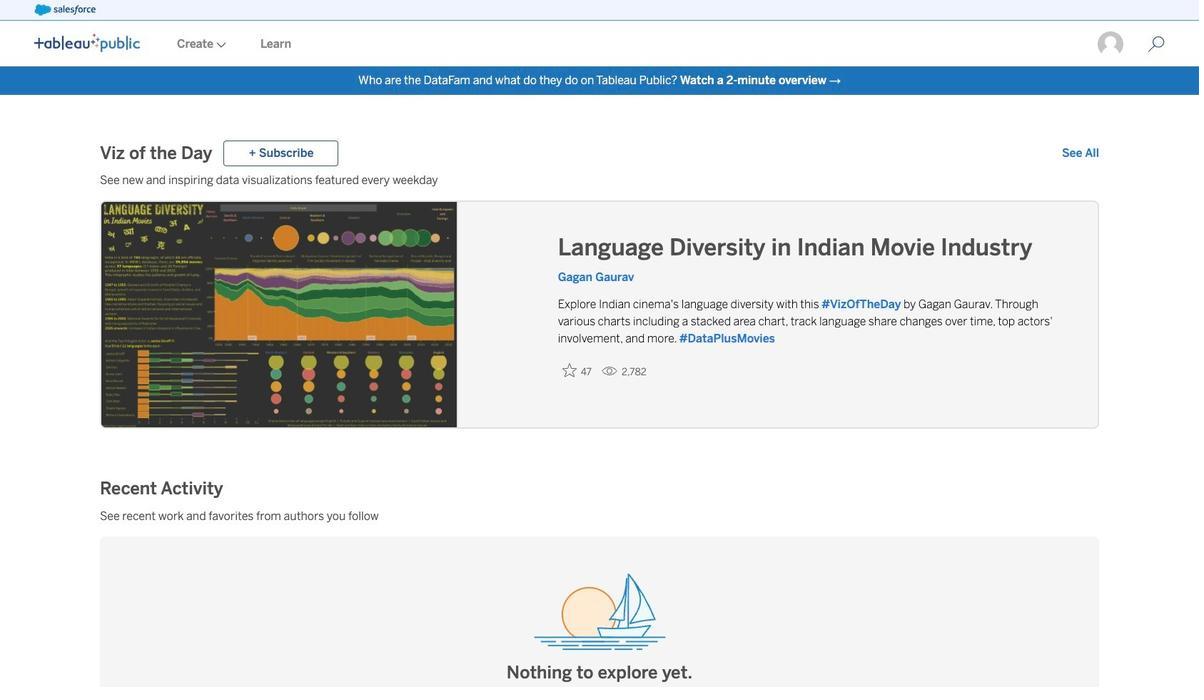Task type: locate. For each thing, give the bounding box(es) containing it.
see all viz of the day element
[[1063, 145, 1100, 162]]

logo image
[[34, 34, 140, 52]]

christina.overa image
[[1097, 30, 1125, 59]]

recent activity heading
[[100, 477, 223, 500]]

add favorite image
[[562, 363, 577, 378]]

salesforce logo image
[[34, 4, 96, 16]]

go to search image
[[1131, 36, 1183, 53]]

Add Favorite button
[[558, 359, 596, 383]]

see new and inspiring data visualizations featured every weekday element
[[100, 172, 1100, 189]]



Task type: describe. For each thing, give the bounding box(es) containing it.
tableau public viz of the day image
[[101, 202, 458, 431]]

create image
[[214, 42, 226, 48]]

see recent work and favorites from authors you follow element
[[100, 508, 1100, 526]]

viz of the day heading
[[100, 142, 212, 165]]



Task type: vqa. For each thing, say whether or not it's contained in the screenshot.
add favorite image
yes



